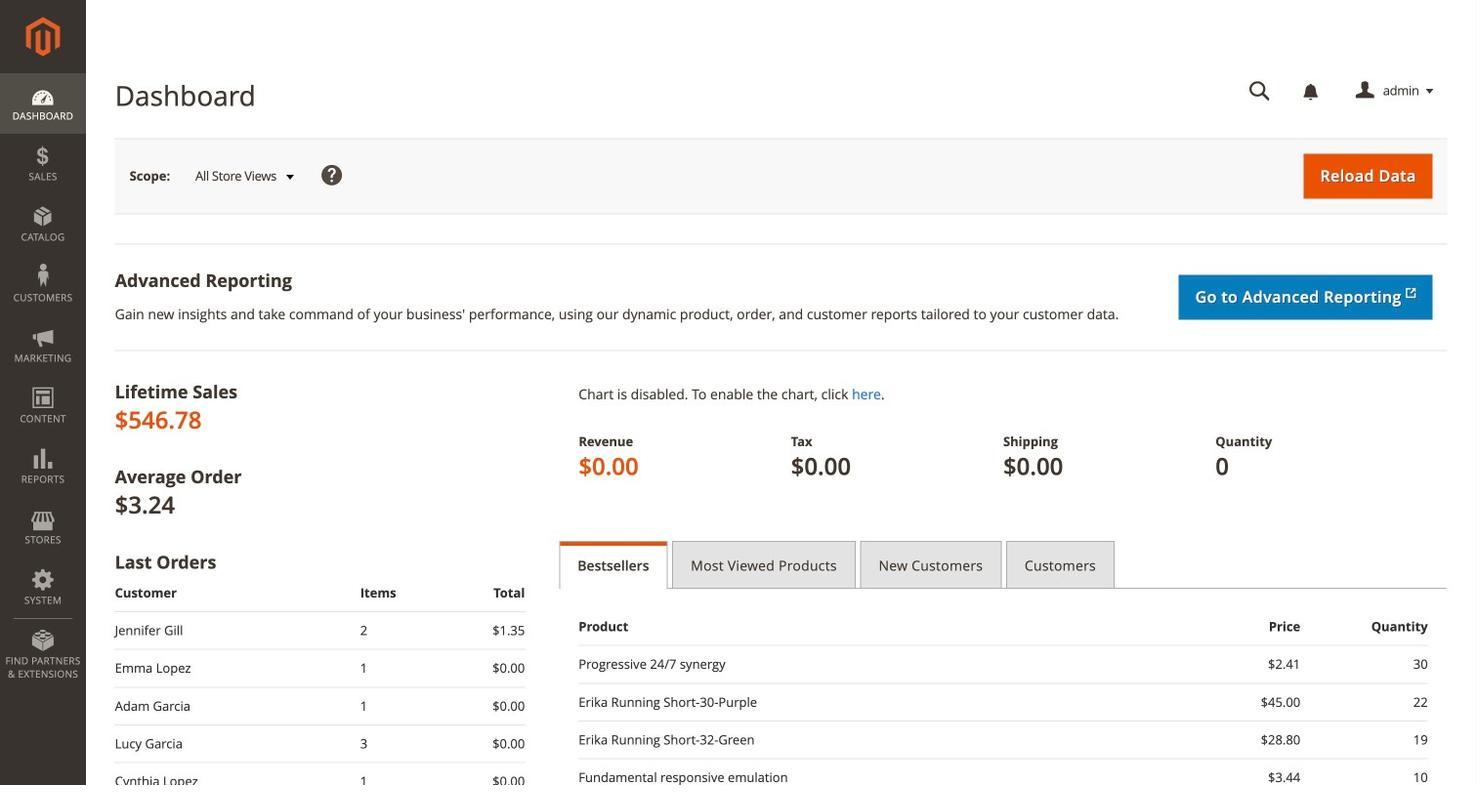 Task type: locate. For each thing, give the bounding box(es) containing it.
magento admin panel image
[[26, 17, 60, 57]]

menu bar
[[0, 73, 86, 691]]

tab list
[[559, 542, 1448, 589]]

None text field
[[1236, 74, 1285, 109]]



